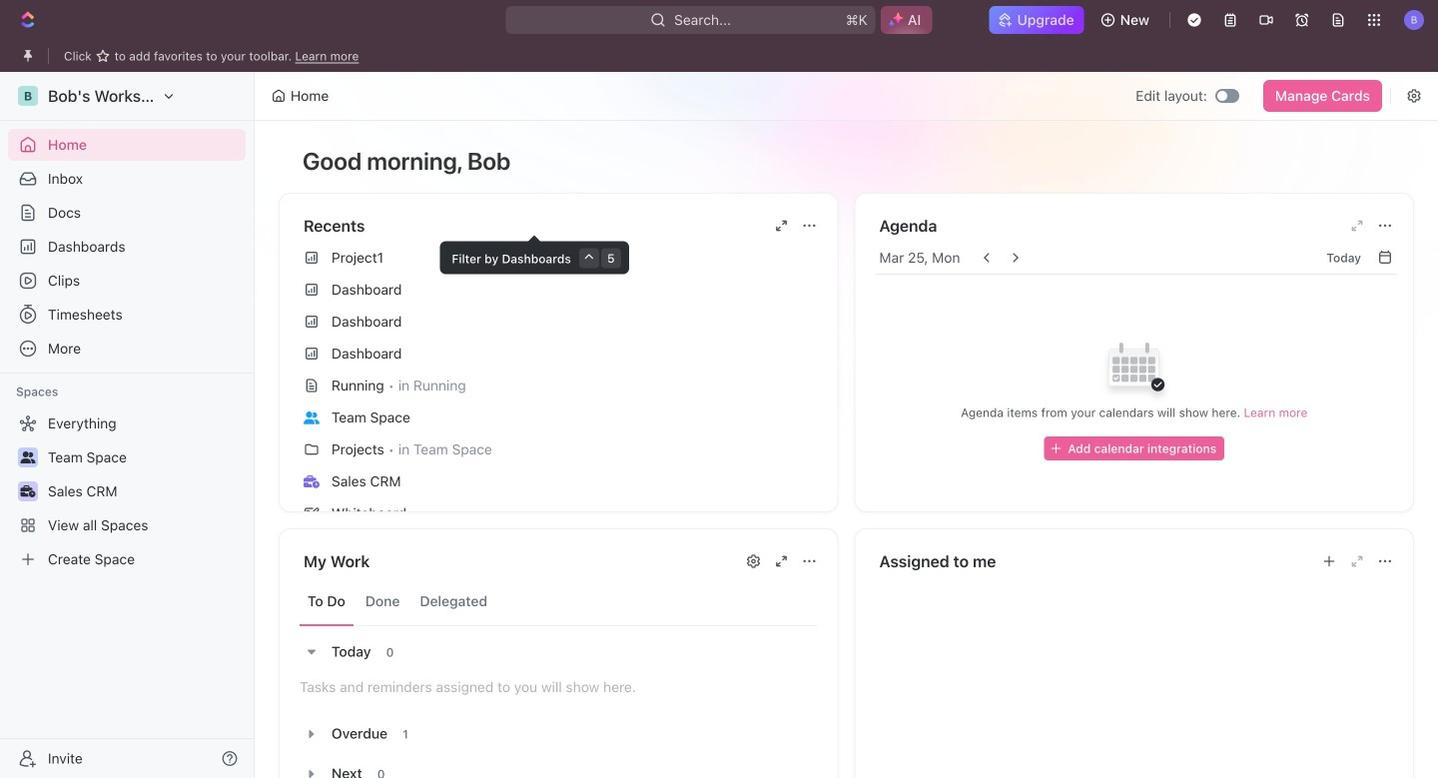 Task type: vqa. For each thing, say whether or not it's contained in the screenshot.
DOC button
no



Task type: describe. For each thing, give the bounding box(es) containing it.
bob's workspace, , element
[[18, 86, 38, 106]]

1 horizontal spatial business time image
[[304, 475, 320, 488]]

user group image
[[20, 452, 35, 463]]



Task type: locate. For each thing, give the bounding box(es) containing it.
tab list
[[300, 577, 818, 626]]

business time image inside tree
[[20, 485, 35, 497]]

business time image down user group icon
[[20, 485, 35, 497]]

sidebar navigation
[[0, 72, 259, 778]]

0 horizontal spatial business time image
[[20, 485, 35, 497]]

user group image
[[304, 411, 320, 424]]

business time image down user group image
[[304, 475, 320, 488]]

tree inside sidebar navigation
[[8, 408, 246, 575]]

business time image
[[304, 475, 320, 488], [20, 485, 35, 497]]

tree
[[8, 408, 246, 575]]



